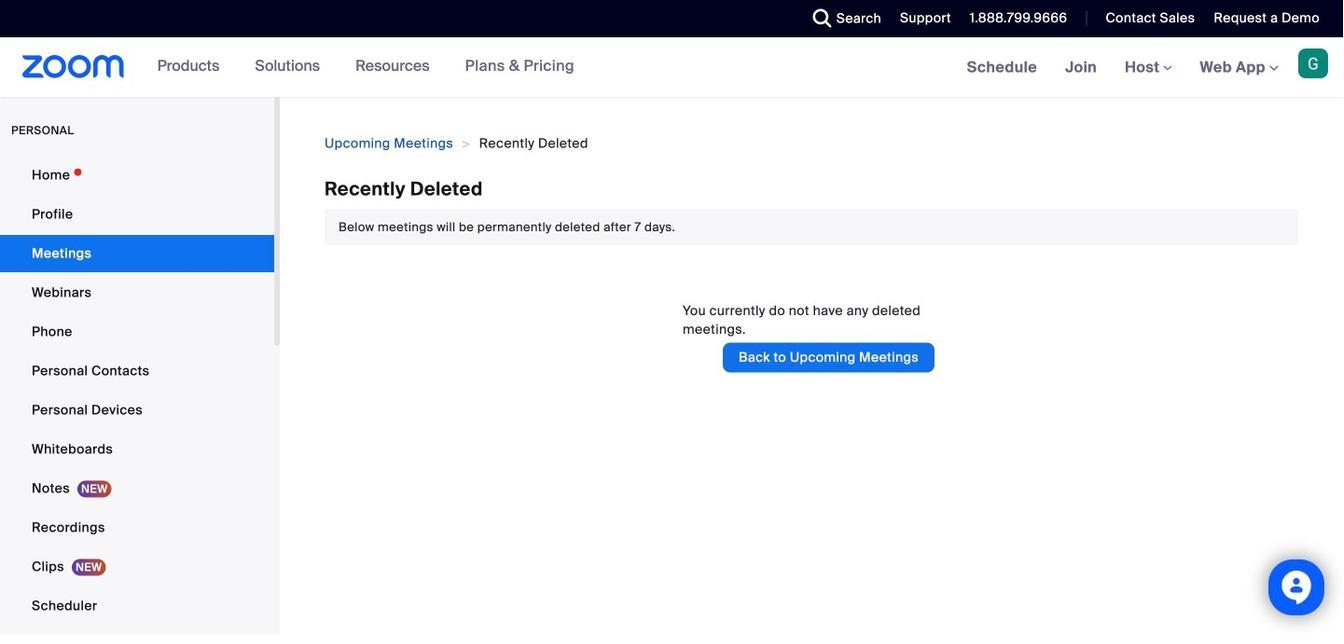 Task type: describe. For each thing, give the bounding box(es) containing it.
meetings navigation
[[953, 37, 1343, 98]]

profile picture image
[[1299, 49, 1329, 78]]

product information navigation
[[143, 37, 589, 97]]

personal menu menu
[[0, 157, 274, 634]]

zoom logo image
[[22, 55, 125, 78]]

main content main content
[[280, 97, 1343, 634]]



Task type: vqa. For each thing, say whether or not it's contained in the screenshot.
selected Subscription toggle button pressed icon
no



Task type: locate. For each thing, give the bounding box(es) containing it.
banner
[[0, 37, 1343, 98]]



